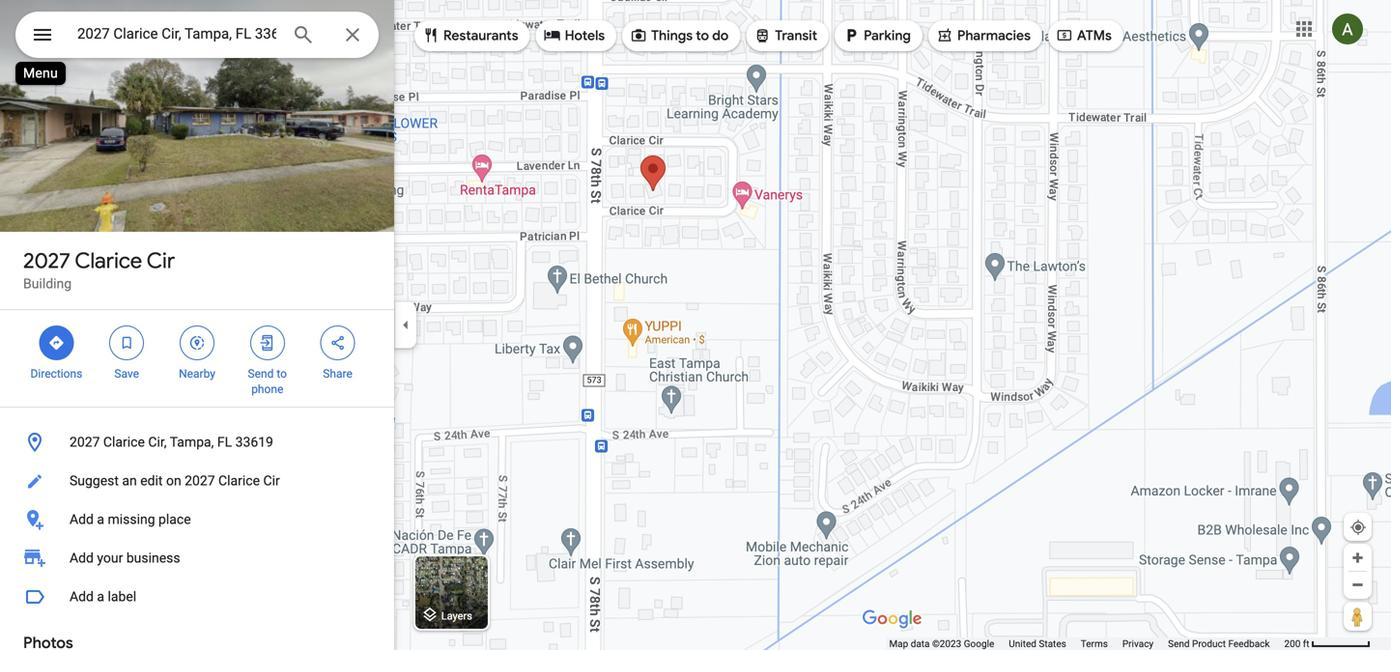 Task type: locate. For each thing, give the bounding box(es) containing it.
send product feedback button
[[1169, 638, 1270, 650]]

0 vertical spatial clarice
[[75, 247, 142, 274]]

2027 inside '2027 clarice cir building'
[[23, 247, 70, 274]]

©2023
[[933, 638, 962, 650]]

clarice inside '2027 clarice cir building'
[[75, 247, 142, 274]]

atms
[[1078, 27, 1112, 44]]

2 add from the top
[[70, 550, 94, 566]]

clarice up 
[[75, 247, 142, 274]]

2027 inside button
[[70, 434, 100, 450]]

to inside the  things to do
[[696, 27, 709, 44]]


[[630, 25, 648, 46]]

0 horizontal spatial send
[[248, 367, 274, 381]]

2027 up suggest
[[70, 434, 100, 450]]

clarice inside button
[[218, 473, 260, 489]]

clarice
[[75, 247, 142, 274], [103, 434, 145, 450], [218, 473, 260, 489]]


[[329, 332, 347, 354]]

send inside 'button'
[[1169, 638, 1190, 650]]

data
[[911, 638, 930, 650]]

1 vertical spatial to
[[277, 367, 287, 381]]

clarice down fl
[[218, 473, 260, 489]]


[[48, 332, 65, 354]]

ft
[[1304, 638, 1310, 650]]

your
[[97, 550, 123, 566]]

send up phone
[[248, 367, 274, 381]]

tampa,
[[170, 434, 214, 450]]

 button
[[15, 12, 70, 62]]

a for label
[[97, 589, 104, 605]]

add down suggest
[[70, 512, 94, 528]]

1 a from the top
[[97, 512, 104, 528]]

on
[[166, 473, 181, 489]]

product
[[1193, 638, 1226, 650]]

1 horizontal spatial send
[[1169, 638, 1190, 650]]

collapse side panel image
[[395, 315, 417, 336]]

show your location image
[[1350, 519, 1368, 536]]

2 vertical spatial 2027
[[185, 473, 215, 489]]

 transit
[[754, 25, 818, 46]]

0 vertical spatial 2027
[[23, 247, 70, 274]]

1 add from the top
[[70, 512, 94, 528]]

0 vertical spatial to
[[696, 27, 709, 44]]

an
[[122, 473, 137, 489]]

to up phone
[[277, 367, 287, 381]]

0 vertical spatial add
[[70, 512, 94, 528]]

cir inside '2027 clarice cir building'
[[147, 247, 175, 274]]

2 a from the top
[[97, 589, 104, 605]]


[[936, 25, 954, 46]]

add a label button
[[0, 578, 394, 617]]

None field
[[77, 22, 276, 45]]

zoom out image
[[1351, 578, 1366, 592]]

fl
[[217, 434, 232, 450]]

2027 up building
[[23, 247, 70, 274]]

a left missing
[[97, 512, 104, 528]]

2 vertical spatial clarice
[[218, 473, 260, 489]]

clarice inside button
[[103, 434, 145, 450]]

hotels
[[565, 27, 605, 44]]

to left do
[[696, 27, 709, 44]]

1 vertical spatial add
[[70, 550, 94, 566]]

33619
[[235, 434, 273, 450]]

2 vertical spatial add
[[70, 589, 94, 605]]

footer
[[890, 638, 1285, 650]]

 parking
[[843, 25, 911, 46]]


[[1056, 25, 1074, 46]]

privacy
[[1123, 638, 1154, 650]]

200
[[1285, 638, 1301, 650]]

0 vertical spatial a
[[97, 512, 104, 528]]

1 vertical spatial 2027
[[70, 434, 100, 450]]

layers
[[441, 610, 473, 622]]

a left label
[[97, 589, 104, 605]]

send for send to phone
[[248, 367, 274, 381]]

footer containing map data ©2023 google
[[890, 638, 1285, 650]]


[[31, 21, 54, 49]]

place
[[159, 512, 191, 528]]

1 vertical spatial a
[[97, 589, 104, 605]]

things
[[652, 27, 693, 44]]

0 horizontal spatial to
[[277, 367, 287, 381]]

google account: angela cha  
(angela.cha@adept.ai) image
[[1333, 14, 1364, 45]]

suggest an edit on 2027 clarice cir button
[[0, 462, 394, 501]]

a
[[97, 512, 104, 528], [97, 589, 104, 605]]

2027 clarice cir, tampa, fl 33619
[[70, 434, 273, 450]]

transit
[[775, 27, 818, 44]]

1 horizontal spatial to
[[696, 27, 709, 44]]

send inside send to phone
[[248, 367, 274, 381]]


[[188, 332, 206, 354]]

to inside send to phone
[[277, 367, 287, 381]]

add your business
[[70, 550, 180, 566]]

add left label
[[70, 589, 94, 605]]

map data ©2023 google
[[890, 638, 995, 650]]


[[118, 332, 135, 354]]

add
[[70, 512, 94, 528], [70, 550, 94, 566], [70, 589, 94, 605]]

1 horizontal spatial cir
[[263, 473, 280, 489]]

united
[[1009, 638, 1037, 650]]

united states
[[1009, 638, 1067, 650]]

send to phone
[[248, 367, 287, 396]]

suggest
[[70, 473, 119, 489]]

2027 right on
[[185, 473, 215, 489]]

2027 clarice cir main content
[[0, 0, 394, 650]]

states
[[1039, 638, 1067, 650]]

send left "product"
[[1169, 638, 1190, 650]]

1 vertical spatial cir
[[263, 473, 280, 489]]

 restaurants
[[422, 25, 519, 46]]

1 vertical spatial send
[[1169, 638, 1190, 650]]

clarice left the cir,
[[103, 434, 145, 450]]

2027
[[23, 247, 70, 274], [70, 434, 100, 450], [185, 473, 215, 489]]

1 vertical spatial clarice
[[103, 434, 145, 450]]

add left your
[[70, 550, 94, 566]]

feedback
[[1229, 638, 1270, 650]]

to
[[696, 27, 709, 44], [277, 367, 287, 381]]

0 horizontal spatial cir
[[147, 247, 175, 274]]

200 ft button
[[1285, 638, 1371, 650]]

0 vertical spatial cir
[[147, 247, 175, 274]]

do
[[713, 27, 729, 44]]

save
[[114, 367, 139, 381]]

send product feedback
[[1169, 638, 1270, 650]]

send
[[248, 367, 274, 381], [1169, 638, 1190, 650]]

0 vertical spatial send
[[248, 367, 274, 381]]

3 add from the top
[[70, 589, 94, 605]]

2027 clarice cir, tampa, fl 33619 button
[[0, 423, 394, 462]]

add a missing place
[[70, 512, 191, 528]]

cir
[[147, 247, 175, 274], [263, 473, 280, 489]]

restaurants
[[444, 27, 519, 44]]



Task type: vqa. For each thing, say whether or not it's contained in the screenshot.


Task type: describe. For each thing, give the bounding box(es) containing it.
edit
[[140, 473, 163, 489]]

directions
[[30, 367, 82, 381]]

clarice for cir,
[[103, 434, 145, 450]]

google
[[964, 638, 995, 650]]

privacy button
[[1123, 638, 1154, 650]]

business
[[126, 550, 180, 566]]

terms button
[[1081, 638, 1108, 650]]

map
[[890, 638, 909, 650]]

none field inside the 2027 clarice cir, tampa, fl 33619 field
[[77, 22, 276, 45]]

2027 for cir,
[[70, 434, 100, 450]]

add your business link
[[0, 539, 394, 578]]

nearby
[[179, 367, 215, 381]]


[[754, 25, 771, 46]]

2027 clarice cir building
[[23, 247, 175, 292]]

add for add a label
[[70, 589, 94, 605]]

send for send product feedback
[[1169, 638, 1190, 650]]

clarice for cir
[[75, 247, 142, 274]]


[[544, 25, 561, 46]]

terms
[[1081, 638, 1108, 650]]

add a label
[[70, 589, 136, 605]]

 atms
[[1056, 25, 1112, 46]]

add for add a missing place
[[70, 512, 94, 528]]

2027 inside button
[[185, 473, 215, 489]]

missing
[[108, 512, 155, 528]]

a for missing
[[97, 512, 104, 528]]

 hotels
[[544, 25, 605, 46]]

 pharmacies
[[936, 25, 1031, 46]]

cir,
[[148, 434, 167, 450]]

share
[[323, 367, 353, 381]]


[[259, 332, 276, 354]]

label
[[108, 589, 136, 605]]

footer inside google maps element
[[890, 638, 1285, 650]]

add for add your business
[[70, 550, 94, 566]]

200 ft
[[1285, 638, 1310, 650]]

actions for 2027 clarice cir region
[[0, 310, 394, 407]]


[[422, 25, 440, 46]]


[[843, 25, 860, 46]]

google maps element
[[0, 0, 1392, 650]]

2027 for cir
[[23, 247, 70, 274]]

add a missing place button
[[0, 501, 394, 539]]

cir inside button
[[263, 473, 280, 489]]

building
[[23, 276, 72, 292]]

united states button
[[1009, 638, 1067, 650]]

2027 Clarice Cir, Tampa, FL 33619 field
[[15, 12, 379, 58]]

show street view coverage image
[[1344, 602, 1372, 631]]

 things to do
[[630, 25, 729, 46]]

parking
[[864, 27, 911, 44]]

 search field
[[15, 12, 379, 62]]

suggest an edit on 2027 clarice cir
[[70, 473, 280, 489]]

pharmacies
[[958, 27, 1031, 44]]

zoom in image
[[1351, 551, 1366, 565]]

phone
[[251, 383, 284, 396]]



